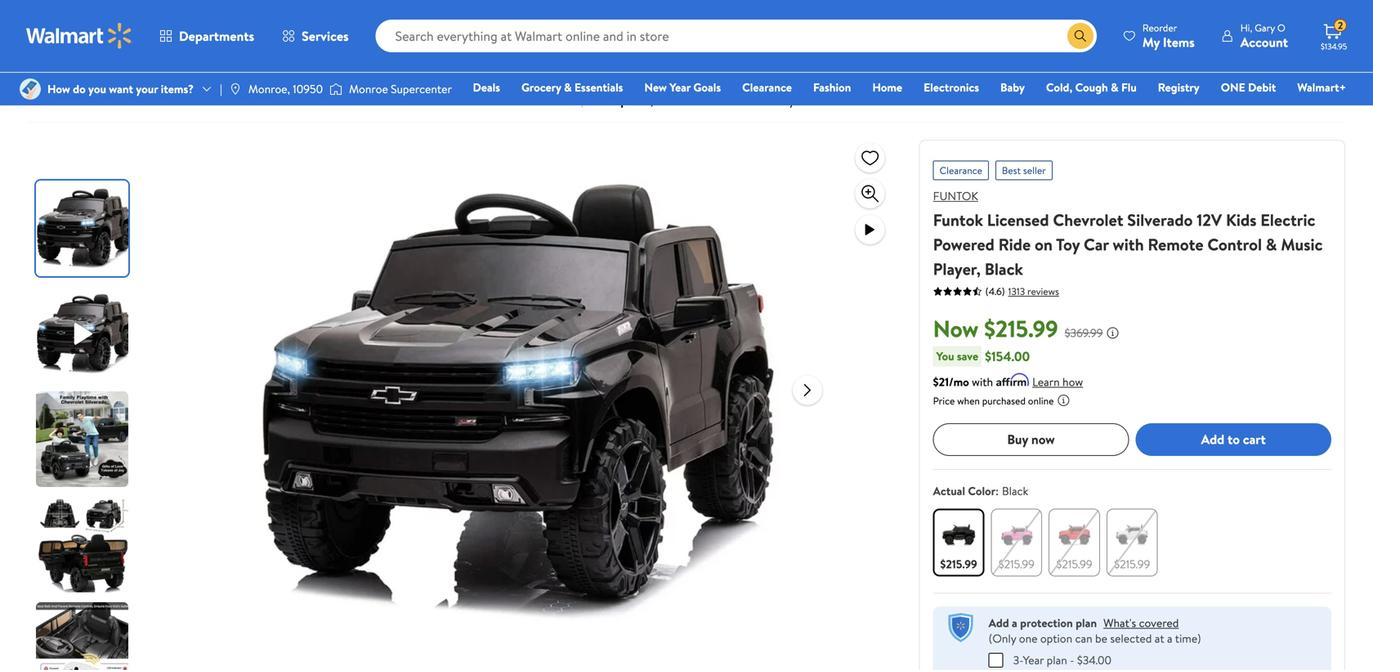 Task type: locate. For each thing, give the bounding box(es) containing it.
& down electric
[[1267, 233, 1278, 256]]

legal information image
[[1058, 394, 1071, 407]]

to
[[1228, 431, 1240, 449]]

learn
[[1033, 374, 1060, 390]]

clearance down 'search' search field
[[743, 79, 792, 95]]

cold,
[[1047, 79, 1073, 95]]

3-Year plan - $34.00 checkbox
[[989, 653, 1004, 668]]

:
[[996, 483, 999, 499]]

on
[[1035, 233, 1053, 256]]

monroe, 10950
[[248, 81, 323, 97]]

control
[[1208, 233, 1263, 256]]

1 vertical spatial black
[[1003, 483, 1029, 499]]

with
[[1113, 233, 1145, 256], [972, 374, 994, 390]]

home link
[[865, 79, 910, 96]]

funtok licensed chevrolet silverado 12v kids electric powered ride on toy car with remote control & music player, black image
[[257, 140, 780, 663]]

0 horizontal spatial clearance
[[743, 79, 792, 95]]

1 horizontal spatial a
[[1168, 631, 1173, 647]]

0 horizontal spatial with
[[972, 374, 994, 390]]

0 horizontal spatial /
[[56, 42, 60, 58]]

& right grocery
[[564, 79, 572, 95]]

a
[[1012, 615, 1018, 631], [1168, 631, 1173, 647]]

ride
[[203, 42, 226, 58], [312, 42, 334, 58], [437, 42, 459, 58], [999, 233, 1031, 256]]

what's
[[1104, 615, 1137, 631]]

best
[[1002, 164, 1021, 177]]

add left one
[[989, 615, 1010, 631]]

2 horizontal spatial /
[[255, 42, 259, 58]]

all
[[375, 42, 388, 58]]

0 vertical spatial black
[[985, 258, 1024, 280]]

learn how
[[1033, 374, 1084, 390]]

price when purchased online
[[934, 394, 1054, 408]]

plan left what's
[[1076, 615, 1097, 631]]

cold, cough & flu link
[[1039, 79, 1145, 96]]

ride down licensed
[[999, 233, 1031, 256]]

1 vertical spatial year
[[1023, 652, 1044, 668]]

0 vertical spatial clearance
[[743, 79, 792, 95]]

kids' bikes & riding toys link
[[67, 42, 186, 58]]

year right 'new' at the top left of the page
[[670, 79, 691, 95]]

black
[[985, 258, 1024, 280], [1003, 483, 1029, 499]]

remote
[[1148, 233, 1204, 256]]

monroe supercenter
[[349, 81, 452, 97]]

electric
[[1261, 209, 1316, 231]]

buy now button
[[934, 423, 1130, 456]]

ons
[[228, 42, 249, 58], [337, 42, 357, 58], [462, 42, 482, 58]]

new year goals link
[[637, 79, 729, 96]]

(only
[[989, 631, 1017, 647]]

0 vertical spatial with
[[1113, 233, 1145, 256]]

funtok licensed chevrolet silverado 12v kids electric powered ride on toy car with remote control & music player, black - image 1 of 8 image
[[36, 181, 132, 276]]

1 horizontal spatial with
[[1113, 233, 1145, 256]]

search icon image
[[1074, 29, 1087, 43]]

toys / kids' bikes & riding toys / ride ons / powered ride ons
[[28, 42, 357, 58]]

1 vertical spatial add
[[989, 615, 1010, 631]]

services button
[[268, 16, 363, 56]]

3-
[[1014, 652, 1023, 668]]

you
[[937, 348, 955, 364]]

o
[[1278, 21, 1286, 35]]

be
[[1096, 631, 1108, 647]]

 image right |
[[229, 83, 242, 96]]

fashion link
[[806, 79, 859, 96]]

reviews
[[1028, 285, 1060, 298]]

1 vertical spatial with
[[972, 374, 994, 390]]

2 $215.99 button from the left
[[991, 509, 1043, 577]]

0 vertical spatial plan
[[1076, 615, 1097, 631]]

0 vertical spatial year
[[670, 79, 691, 95]]

1 horizontal spatial toys
[[164, 42, 186, 58]]

clearance up funtok link
[[940, 164, 983, 177]]

toys right riding
[[164, 42, 186, 58]]

affirm image
[[997, 373, 1030, 386]]

2 toys from the left
[[164, 42, 186, 58]]

1 horizontal spatial ons
[[337, 42, 357, 58]]

0 horizontal spatial plan
[[1047, 652, 1068, 668]]

$154.00
[[985, 347, 1030, 365]]

 image right 10950
[[330, 81, 343, 97]]

 image
[[20, 79, 41, 100]]

1 horizontal spatial add
[[1202, 431, 1225, 449]]

powered right all
[[391, 42, 434, 58]]

deals link
[[466, 79, 508, 96]]

walmart+
[[1298, 79, 1347, 95]]

funtok
[[934, 188, 979, 204]]

ride inside funtok funtok licensed chevrolet silverado 12v kids electric powered ride on toy car with remote control & music player, black
[[999, 233, 1031, 256]]

plan
[[1076, 615, 1097, 631], [1047, 652, 1068, 668]]

deals
[[473, 79, 500, 95]]

0 horizontal spatial ons
[[228, 42, 249, 58]]

cough
[[1076, 79, 1109, 95]]

/ right toys link
[[56, 42, 60, 58]]

clearance link
[[735, 79, 800, 96]]

ride ons link
[[203, 42, 249, 58]]

0 horizontal spatial add
[[989, 615, 1010, 631]]

1 horizontal spatial  image
[[330, 81, 343, 97]]

add to favorites list, funtok licensed chevrolet silverado 12v kids electric powered ride on toy car with remote control & music player, black image
[[861, 148, 880, 168]]

funtok funtok licensed chevrolet silverado 12v kids electric powered ride on toy car with remote control & music player, black
[[934, 188, 1323, 280]]

essentials
[[575, 79, 623, 95]]

1 horizontal spatial plan
[[1076, 615, 1097, 631]]

year
[[670, 79, 691, 95], [1023, 652, 1044, 668]]

0 horizontal spatial year
[[670, 79, 691, 95]]

add inside button
[[1202, 431, 1225, 449]]

new
[[645, 79, 667, 95]]

black inside funtok funtok licensed chevrolet silverado 12v kids electric powered ride on toy car with remote control & music player, black
[[985, 258, 1024, 280]]

/ right "ride ons" link
[[255, 42, 259, 58]]

buy
[[1008, 431, 1029, 449]]

2 horizontal spatial ons
[[462, 42, 482, 58]]

1 vertical spatial clearance
[[940, 164, 983, 177]]

add to cart button
[[1136, 423, 1332, 456]]

1 horizontal spatial year
[[1023, 652, 1044, 668]]

$215.99 button
[[934, 509, 985, 577], [991, 509, 1043, 577], [1049, 509, 1101, 577], [1107, 509, 1158, 577]]

services
[[302, 27, 349, 45]]

toys left kids' at the top left
[[28, 42, 49, 58]]

online
[[1029, 394, 1054, 408]]

add inside add a protection plan what's covered (only one option can be selected at a time)
[[989, 615, 1010, 631]]

you
[[88, 81, 106, 97]]

plan left -
[[1047, 652, 1068, 668]]

add for add to cart
[[1202, 431, 1225, 449]]

year for new
[[670, 79, 691, 95]]

/ left "ride ons" link
[[193, 42, 197, 58]]

plan inside add a protection plan what's covered (only one option can be selected at a time)
[[1076, 615, 1097, 631]]

black up (4.6)
[[985, 258, 1024, 280]]

year down one
[[1023, 652, 1044, 668]]

seller
[[1024, 164, 1047, 177]]

0 horizontal spatial  image
[[229, 83, 242, 96]]

actual
[[934, 483, 966, 499]]

& inside 'link'
[[1111, 79, 1119, 95]]

0 horizontal spatial toys
[[28, 42, 49, 58]]

powered down the 'funtok'
[[934, 233, 995, 256]]

1313 reviews link
[[1005, 285, 1060, 298]]

1 ons from the left
[[228, 42, 249, 58]]

$21/mo
[[934, 374, 970, 390]]

toys link
[[28, 42, 49, 58]]

add a protection plan what's covered (only one option can be selected at a time)
[[989, 615, 1202, 647]]

add left to
[[1202, 431, 1225, 449]]

10950
[[293, 81, 323, 97]]

with up price when purchased online
[[972, 374, 994, 390]]

1 horizontal spatial /
[[193, 42, 197, 58]]

with right the car
[[1113, 233, 1145, 256]]

black right :
[[1003, 483, 1029, 499]]

2 horizontal spatial powered
[[934, 233, 995, 256]]

do
[[73, 81, 86, 97]]

0 horizontal spatial powered
[[266, 42, 309, 58]]

& left flu
[[1111, 79, 1119, 95]]

learn how button
[[1033, 374, 1084, 391]]

1 horizontal spatial powered
[[391, 42, 434, 58]]

fashion
[[814, 79, 852, 95]]

view video image
[[861, 220, 880, 240]]

a left one
[[1012, 615, 1018, 631]]

a right at at the right
[[1168, 631, 1173, 647]]

registry
[[1159, 79, 1200, 95]]

add
[[1202, 431, 1225, 449], [989, 615, 1010, 631]]

walmart image
[[26, 23, 132, 49]]

1313
[[1009, 285, 1026, 298]]

1 / from the left
[[56, 42, 60, 58]]

0 vertical spatial add
[[1202, 431, 1225, 449]]

one
[[1020, 631, 1038, 647]]

funtok licensed chevrolet silverado 12v kids electric powered ride on toy car with remote control & music player, black - image 2 of 8 image
[[36, 286, 132, 382]]

ad disclaimer and feedback image
[[1333, 89, 1346, 102]]

kids
[[1227, 209, 1257, 231]]

powered up monroe, 10950
[[266, 42, 309, 58]]

color
[[968, 483, 996, 499]]

 image
[[330, 81, 343, 97], [229, 83, 242, 96]]

next media item image
[[798, 381, 818, 400]]



Task type: describe. For each thing, give the bounding box(es) containing it.
how do you want your items?
[[47, 81, 194, 97]]

wpp logo image
[[947, 614, 976, 643]]

when
[[958, 394, 980, 408]]

cart
[[1244, 431, 1266, 449]]

now
[[934, 313, 979, 345]]

hi,
[[1241, 21, 1253, 35]]

$369.99
[[1065, 325, 1104, 341]]

now $215.99
[[934, 313, 1059, 345]]

Search search field
[[376, 20, 1097, 52]]

items
[[1164, 33, 1195, 51]]

best seller
[[1002, 164, 1047, 177]]

riding
[[131, 42, 162, 58]]

1 vertical spatial plan
[[1047, 652, 1068, 668]]

-
[[1071, 652, 1075, 668]]

walmart+ link
[[1291, 79, 1354, 96]]

grocery & essentials
[[522, 79, 623, 95]]

3-year plan - $34.00
[[1014, 652, 1112, 668]]

Walmart Site-Wide search field
[[376, 20, 1097, 52]]

year for 3-
[[1023, 652, 1044, 668]]

grocery & essentials link
[[514, 79, 631, 96]]

baby link
[[994, 79, 1033, 96]]

gary
[[1255, 21, 1276, 35]]

1 horizontal spatial clearance
[[940, 164, 983, 177]]

$34.00
[[1078, 652, 1112, 668]]

music
[[1282, 233, 1323, 256]]

3 $215.99 button from the left
[[1049, 509, 1101, 577]]

debit
[[1249, 79, 1277, 95]]

 image for monroe, 10950
[[229, 83, 242, 96]]

at
[[1155, 631, 1165, 647]]

player,
[[934, 258, 981, 280]]

(4.6)
[[986, 285, 1005, 298]]

funtok link
[[934, 188, 979, 204]]

licensed
[[988, 209, 1050, 231]]

save
[[957, 348, 979, 364]]

baby
[[1001, 79, 1025, 95]]

now
[[1032, 431, 1055, 449]]

& right bikes
[[120, 42, 128, 58]]

protection
[[1021, 615, 1073, 631]]

buy now
[[1008, 431, 1055, 449]]

3 / from the left
[[255, 42, 259, 58]]

add for add a protection plan what's covered (only one option can be selected at a time)
[[989, 615, 1010, 631]]

12v
[[1197, 209, 1223, 231]]

selected
[[1111, 631, 1153, 647]]

$21/mo with
[[934, 374, 994, 390]]

powered ride ons link
[[266, 42, 357, 58]]

price
[[934, 394, 955, 408]]

0 horizontal spatial a
[[1012, 615, 1018, 631]]

you save $154.00
[[937, 347, 1030, 365]]

funtok licensed chevrolet silverado 12v kids electric powered ride on toy car with remote control & music player, black - image 3 of 8 image
[[36, 392, 132, 487]]

want
[[109, 81, 133, 97]]

car
[[1084, 233, 1109, 256]]

2 / from the left
[[193, 42, 197, 58]]

3 ons from the left
[[462, 42, 482, 58]]

learn more about strikethrough prices image
[[1107, 326, 1120, 340]]

time)
[[1176, 631, 1202, 647]]

funtok
[[934, 209, 984, 231]]

ride up 10950
[[312, 42, 334, 58]]

ride up supercenter in the top of the page
[[437, 42, 459, 58]]

cold, cough & flu
[[1047, 79, 1137, 95]]

actual color list
[[930, 506, 1335, 580]]

one
[[1221, 79, 1246, 95]]

new year goals
[[645, 79, 721, 95]]

sponsored
[[1285, 89, 1330, 103]]

all powered ride ons
[[375, 42, 482, 58]]

chevrolet
[[1054, 209, 1124, 231]]

funtok licensed chevrolet silverado 12v kids electric powered ride on toy car with remote control & music player, black - image 4 of 8 image
[[36, 497, 132, 593]]

silverado
[[1128, 209, 1193, 231]]

reorder
[[1143, 21, 1178, 35]]

2 ons from the left
[[337, 42, 357, 58]]

supercenter
[[391, 81, 452, 97]]

powered inside funtok funtok licensed chevrolet silverado 12v kids electric powered ride on toy car with remote control & music player, black
[[934, 233, 995, 256]]

1 toys from the left
[[28, 42, 49, 58]]

monroe,
[[248, 81, 290, 97]]

hi, gary o account
[[1241, 21, 1289, 51]]

reorder my items
[[1143, 21, 1195, 51]]

electronics link
[[917, 79, 987, 96]]

1 $215.99 button from the left
[[934, 509, 985, 577]]

monroe
[[349, 81, 388, 97]]

with inside funtok funtok licensed chevrolet silverado 12v kids electric powered ride on toy car with remote control & music player, black
[[1113, 233, 1145, 256]]

how
[[47, 81, 70, 97]]

one debit link
[[1214, 79, 1284, 96]]

& inside funtok funtok licensed chevrolet silverado 12v kids electric powered ride on toy car with remote control & music player, black
[[1267, 233, 1278, 256]]

4 $215.99 button from the left
[[1107, 509, 1158, 577]]

|
[[220, 81, 222, 97]]

zoom image modal image
[[861, 184, 880, 204]]

account
[[1241, 33, 1289, 51]]

all powered ride ons link
[[375, 42, 482, 58]]

your
[[136, 81, 158, 97]]

bikes
[[92, 42, 118, 58]]

option
[[1041, 631, 1073, 647]]

toy
[[1057, 233, 1080, 256]]

funtok licensed chevrolet silverado 12v kids electric powered ride on toy car with remote control & music player, black - image 5 of 8 image
[[36, 603, 132, 671]]

what's covered button
[[1104, 615, 1180, 631]]

$134.95
[[1321, 41, 1348, 52]]

ride up |
[[203, 42, 226, 58]]

items?
[[161, 81, 194, 97]]

departments
[[179, 27, 254, 45]]

 image for monroe supercenter
[[330, 81, 343, 97]]

departments button
[[146, 16, 268, 56]]

my
[[1143, 33, 1160, 51]]

one debit
[[1221, 79, 1277, 95]]

covered
[[1140, 615, 1180, 631]]



Task type: vqa. For each thing, say whether or not it's contained in the screenshot.
Year
yes



